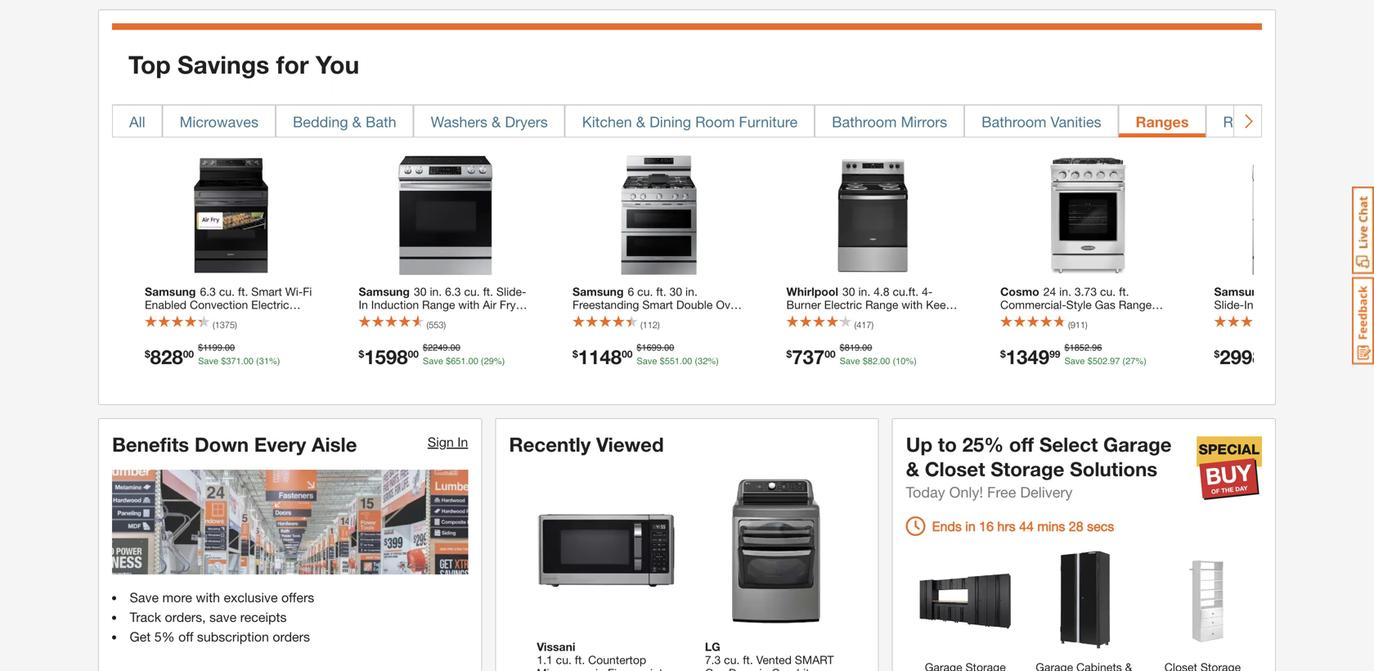 Task type: vqa. For each thing, say whether or not it's contained in the screenshot.
Washers & Dryers
yes



Task type: locate. For each thing, give the bounding box(es) containing it.
oven up 2249 at the bottom of the page
[[420, 311, 447, 325]]

samsung up $ 2998
[[1215, 285, 1266, 298]]

sign in card banner image
[[112, 470, 468, 574]]

4 ) from the left
[[872, 320, 874, 330]]

black
[[145, 324, 173, 338]]

1 electric from the left
[[251, 298, 289, 311]]

0 vertical spatial in
[[359, 298, 368, 311]]

for
[[276, 50, 309, 79]]

stainless down cu.ft.
[[872, 311, 918, 325]]

stainless up 2249 at the bottom of the page
[[410, 324, 456, 338]]

save inside $ 828 00 $ 1199 . 00 save $ 371 . 00 ( 31 %)
[[198, 356, 219, 366]]

& left dining
[[636, 113, 646, 131]]

with left keep at the top right of the page
[[902, 298, 923, 311]]

%)
[[269, 356, 280, 366], [494, 356, 505, 366], [708, 356, 719, 366], [906, 356, 917, 366], [1136, 356, 1147, 366]]

in. left 4.8
[[859, 285, 871, 298]]

save for 1349
[[1065, 356, 1086, 366]]

bathroom left vanities
[[982, 113, 1047, 131]]

( inside $ 1598 00 $ 2249 . 00 save $ 651 . 00 ( 29 %)
[[481, 356, 484, 366]]

0 horizontal spatial in
[[359, 298, 368, 311]]

fi
[[303, 285, 312, 298]]

in. inside "30 in. 4.8 cu.ft. 4- burner electric range with keep warm setting in stainless steel with storage drawer"
[[859, 285, 871, 298]]

1 samsung link from the left
[[573, 285, 746, 351]]

0 horizontal spatial 30
[[414, 285, 427, 298]]

ft. right the "1.1"
[[575, 653, 585, 667]]

1 horizontal spatial bathroom
[[982, 113, 1047, 131]]

wi-
[[285, 285, 303, 298]]

1 ) from the left
[[235, 320, 237, 330]]

stainless up 1199
[[177, 324, 223, 338]]

furniture
[[739, 113, 798, 131]]

electric
[[251, 298, 289, 311], [825, 298, 863, 311]]

stainless inside 6.3 cu. ft. smart wi-fi enabled convection electric range with no preheat airfry in black stainless steel
[[177, 324, 223, 338]]

7.3 cu. ft. vented smart gas dryer in graphite steel with easyload door and sensor dry technology image
[[697, 473, 852, 628]]

keep
[[926, 298, 953, 311]]

1 6.3 from the left
[[200, 285, 216, 298]]

2 30 from the left
[[843, 285, 856, 298]]

6 cu. ft. 30 in. freestanding smart double oven gas range with air fry fingerprint resistant in. stainless steel image
[[598, 154, 721, 277]]

stainless
[[872, 311, 918, 325], [177, 324, 223, 338], [410, 324, 456, 338], [1001, 324, 1047, 338]]

3 ) from the left
[[658, 320, 660, 330]]

kitchen
[[582, 113, 632, 131]]

0 horizontal spatial 6.3
[[200, 285, 216, 298]]

closet storage systems product image image
[[1153, 549, 1254, 651]]

save down 1699
[[637, 356, 658, 366]]

2 ) from the left
[[444, 320, 446, 330]]

with up save
[[196, 590, 220, 605]]

range right 3.73
[[1119, 298, 1152, 311]]

in. for 737
[[859, 285, 871, 298]]

refrigerators
[[1224, 113, 1309, 131]]

down
[[195, 433, 249, 456]]

range up ( 417 )
[[866, 298, 899, 311]]

1 horizontal spatial in.
[[859, 285, 871, 298]]

1 horizontal spatial oven
[[1122, 311, 1149, 325]]

1148
[[578, 345, 622, 368]]

1 30 from the left
[[414, 285, 427, 298]]

with
[[459, 298, 480, 311], [902, 298, 923, 311], [181, 311, 202, 325], [1001, 311, 1022, 325], [787, 324, 808, 338], [196, 590, 220, 605]]

%) right 551
[[708, 356, 719, 366]]

0 horizontal spatial electric
[[251, 298, 289, 311]]

with left air
[[459, 298, 480, 311]]

ft. inside lg 7.3 cu. ft. vented smart gas dryer in graphit
[[743, 653, 753, 667]]

6.3 inside 6.3 cu. ft. smart wi-fi enabled convection electric range with no preheat airfry in black stainless steel
[[200, 285, 216, 298]]

& for bedding
[[352, 113, 362, 131]]

ft. inside 24 in. 3.73 cu. ft. commercial-style gas range with single convection oven in stainless steel
[[1120, 285, 1130, 298]]

in inside 24 in. 3.73 cu. ft. commercial-style gas range with single convection oven in stainless steel
[[1152, 311, 1161, 325]]

2 horizontal spatial convection
[[1060, 311, 1118, 325]]

more
[[162, 590, 192, 605]]

1.1 cu. ft. countertop microwave in fingerprint resistant stainless steel image
[[529, 473, 684, 628]]

0 horizontal spatial in.
[[430, 285, 442, 298]]

save
[[209, 609, 237, 625]]

$ 1598 00 $ 2249 . 00 save $ 651 . 00 ( 29 %)
[[359, 343, 505, 368]]

1 vertical spatial gas
[[705, 666, 726, 671]]

1 in. from the left
[[430, 285, 442, 298]]

%) for 828
[[269, 356, 280, 366]]

in. right 24
[[1060, 285, 1072, 298]]

vanities
[[1051, 113, 1102, 131]]

convection up the 1375
[[190, 298, 248, 311]]

%) inside $ 1148 00 $ 1699 . 00 save $ 551 . 00 ( 32 %)
[[708, 356, 719, 366]]

2 electric from the left
[[825, 298, 863, 311]]

off down orders, at the left
[[178, 629, 193, 644]]

oven inside 24 in. 3.73 cu. ft. commercial-style gas range with single convection oven in stainless steel
[[1122, 311, 1149, 325]]

range up the ( 553 )
[[422, 298, 455, 311]]

ft. right 3.73
[[1120, 285, 1130, 298]]

(
[[213, 320, 215, 330], [427, 320, 429, 330], [641, 320, 643, 330], [855, 320, 857, 330], [1069, 320, 1071, 330], [256, 356, 259, 366], [481, 356, 484, 366], [695, 356, 698, 366], [893, 356, 896, 366], [1123, 356, 1126, 366]]

with inside 30 in. 6.3 cu. ft. slide- in induction range with air fry convection oven in fingerprint resistant stainless steel
[[459, 298, 480, 311]]

next arrow image
[[1242, 113, 1255, 129]]

bedding
[[293, 113, 348, 131]]

save inside $ 737 00 $ 819 . 00 save $ 82 . 00 ( 10 %)
[[840, 356, 861, 366]]

storage up free delivery
[[991, 457, 1065, 480]]

32
[[698, 356, 708, 366]]

samsung up the black
[[145, 285, 196, 298]]

in. inside 24 in. 3.73 cu. ft. commercial-style gas range with single convection oven in stainless steel
[[1060, 285, 1072, 298]]

with left the no
[[181, 311, 202, 325]]

in inside "30 in. 4.8 cu.ft. 4- burner electric range with keep warm setting in stainless steel with storage drawer"
[[859, 311, 868, 325]]

24 in. 3.73 cu. ft. commercial-style gas range with single convection oven in stainless steel
[[1001, 285, 1161, 338]]

convection
[[190, 298, 248, 311], [359, 311, 417, 325], [1060, 311, 1118, 325]]

1 vertical spatial storage
[[991, 457, 1065, 480]]

storage
[[811, 324, 852, 338], [991, 457, 1065, 480]]

2 %) from the left
[[494, 356, 505, 366]]

1 horizontal spatial electric
[[825, 298, 863, 311]]

1 horizontal spatial storage
[[991, 457, 1065, 480]]

819
[[845, 343, 860, 353]]

save down 1199
[[198, 356, 219, 366]]

up
[[906, 433, 933, 456]]

&
[[352, 113, 362, 131], [492, 113, 501, 131], [636, 113, 646, 131], [906, 457, 920, 480]]

in left induction
[[359, 298, 368, 311]]

551
[[665, 356, 680, 366]]

00 left 1699
[[622, 348, 633, 360]]

$ 2998
[[1215, 345, 1264, 368]]

oven up 27
[[1122, 311, 1149, 325]]

save inside $ 1598 00 $ 2249 . 00 save $ 651 . 00 ( 29 %)
[[423, 356, 444, 366]]

502
[[1093, 356, 1108, 366]]

in. inside 30 in. 6.3 cu. ft. slide- in induction range with air fry convection oven in fingerprint resistant stainless steel
[[430, 285, 442, 298]]

cu. up the no
[[219, 285, 235, 298]]

vissani
[[537, 640, 576, 654]]

%) for 1598
[[494, 356, 505, 366]]

)
[[235, 320, 237, 330], [444, 320, 446, 330], [658, 320, 660, 330], [872, 320, 874, 330], [1086, 320, 1088, 330]]

save for 828
[[198, 356, 219, 366]]

0 horizontal spatial convection
[[190, 298, 248, 311]]

) for 828
[[235, 320, 237, 330]]

$ 828 00 $ 1199 . 00 save $ 371 . 00 ( 31 %)
[[145, 343, 280, 368]]

1 horizontal spatial gas
[[1096, 298, 1116, 311]]

16
[[980, 519, 994, 534]]

5 ) from the left
[[1086, 320, 1088, 330]]

cu. inside 24 in. 3.73 cu. ft. commercial-style gas range with single convection oven in stainless steel
[[1101, 285, 1116, 298]]

3 %) from the left
[[708, 356, 719, 366]]

ft. left the vented
[[743, 653, 753, 667]]

( 417 )
[[855, 320, 874, 330]]

oven inside 30 in. 6.3 cu. ft. slide- in induction range with air fry convection oven in fingerprint resistant stainless steel
[[420, 311, 447, 325]]

%) right 651
[[494, 356, 505, 366]]

2 horizontal spatial in.
[[1060, 285, 1072, 298]]

save down 2249 at the bottom of the page
[[423, 356, 444, 366]]

cosmo
[[1001, 285, 1040, 298]]

ft. left slide- in the left of the page
[[483, 285, 493, 298]]

save for 737
[[840, 356, 861, 366]]

30 inside 30 in. 6.3 cu. ft. slide- in induction range with air fry convection oven in fingerprint resistant stainless steel
[[414, 285, 427, 298]]

( inside $ 828 00 $ 1199 . 00 save $ 371 . 00 ( 31 %)
[[256, 356, 259, 366]]

bathroom for bathroom mirrors
[[832, 113, 897, 131]]

cu. inside vissani 1.1 cu. ft. countertop microwave in fingerprin
[[556, 653, 572, 667]]

steel down 4-
[[921, 311, 947, 325]]

aisle
[[312, 433, 357, 456]]

save down 1852
[[1065, 356, 1086, 366]]

steel up 1852
[[1050, 324, 1076, 338]]

5 %) from the left
[[1136, 356, 1147, 366]]

6.3 cu. ft. smart wi-fi enabled convection electric range with no preheat airfry in black stainless steel image
[[170, 154, 293, 277]]

in. for 1598
[[430, 285, 442, 298]]

off inside save more with exclusive offers track orders, save receipts get 5% off subscription orders
[[178, 629, 193, 644]]

cu. right the "1.1"
[[556, 653, 572, 667]]

range inside 6.3 cu. ft. smart wi-fi enabled convection electric range with no preheat airfry in black stainless steel
[[145, 311, 178, 325]]

with inside 6.3 cu. ft. smart wi-fi enabled convection electric range with no preheat airfry in black stainless steel
[[181, 311, 202, 325]]

%) right 97 at the bottom right of page
[[1136, 356, 1147, 366]]

stainless up the 1349
[[1001, 324, 1047, 338]]

2 oven from the left
[[1122, 311, 1149, 325]]

00 right 651
[[469, 356, 479, 366]]

mirrors
[[901, 113, 948, 131]]

in inside vissani 1.1 cu. ft. countertop microwave in fingerprin
[[596, 666, 605, 671]]

cu. left air
[[464, 285, 480, 298]]

2 samsung link from the left
[[1215, 285, 1375, 338]]

%) inside $ 1598 00 $ 2249 . 00 save $ 651 . 00 ( 29 %)
[[494, 356, 505, 366]]

0 vertical spatial gas
[[1096, 298, 1116, 311]]

1 horizontal spatial convection
[[359, 311, 417, 325]]

in inside 30 in. 6.3 cu. ft. slide- in induction range with air fry convection oven in fingerprint resistant stainless steel
[[359, 298, 368, 311]]

417
[[857, 320, 872, 330]]

range up 828
[[145, 311, 178, 325]]

( 1375 )
[[213, 320, 237, 330]]

) for 1148
[[658, 320, 660, 330]]

00 right 551
[[683, 356, 693, 366]]

0 horizontal spatial samsung link
[[573, 285, 746, 351]]

washers & dryers button
[[414, 105, 565, 138]]

cu. right 7.3
[[724, 653, 740, 667]]

storage up 819
[[811, 324, 852, 338]]

steel
[[921, 311, 947, 325], [226, 324, 252, 338], [459, 324, 485, 338], [1050, 324, 1076, 338]]

samsung link up 551
[[573, 285, 746, 351]]

1 horizontal spatial 30
[[843, 285, 856, 298]]

%) inside $ 1349 99 $ 1852 . 96 save $ 502 . 97 ( 27 %)
[[1136, 356, 1147, 366]]

6.3 up the ( 553 )
[[445, 285, 461, 298]]

style
[[1067, 298, 1092, 311]]

1 samsung from the left
[[145, 285, 196, 298]]

today only!
[[906, 483, 984, 501]]

benefits
[[112, 433, 189, 456]]

special buy logo image
[[1197, 435, 1263, 501]]

refrigerators button
[[1207, 105, 1326, 138]]

4 %) from the left
[[906, 356, 917, 366]]

convection up 1598
[[359, 311, 417, 325]]

ft. inside vissani 1.1 cu. ft. countertop microwave in fingerprin
[[575, 653, 585, 667]]

off
[[1010, 433, 1035, 456], [178, 629, 193, 644]]

setting
[[820, 311, 856, 325]]

in. for 1349
[[1060, 285, 1072, 298]]

1 vertical spatial in
[[458, 434, 468, 450]]

cu.ft.
[[893, 285, 919, 298]]

in right sign
[[458, 434, 468, 450]]

0 vertical spatial off
[[1010, 433, 1035, 456]]

every
[[254, 433, 306, 456]]

gas inside 24 in. 3.73 cu. ft. commercial-style gas range with single convection oven in stainless steel
[[1096, 298, 1116, 311]]

& left bath
[[352, 113, 362, 131]]

2 bathroom from the left
[[982, 113, 1047, 131]]

6.3
[[200, 285, 216, 298], [445, 285, 461, 298]]

1 vertical spatial off
[[178, 629, 193, 644]]

2 6.3 from the left
[[445, 285, 461, 298]]

select
[[1040, 433, 1099, 456]]

samsung up 1148
[[573, 285, 624, 298]]

ends
[[933, 519, 962, 534]]

viewed
[[597, 433, 664, 456]]

steel right the no
[[226, 324, 252, 338]]

( inside $ 1148 00 $ 1699 . 00 save $ 551 . 00 ( 32 %)
[[695, 356, 698, 366]]

30 inside "30 in. 4.8 cu.ft. 4- burner electric range with keep warm setting in stainless steel with storage drawer"
[[843, 285, 856, 298]]

1 horizontal spatial 6.3
[[445, 285, 461, 298]]

cu. right 3.73
[[1101, 285, 1116, 298]]

cu.
[[219, 285, 235, 298], [464, 285, 480, 298], [1101, 285, 1116, 298], [556, 653, 572, 667], [724, 653, 740, 667]]

( 112 )
[[641, 320, 660, 330]]

save inside $ 1148 00 $ 1699 . 00 save $ 551 . 00 ( 32 %)
[[637, 356, 658, 366]]

$ inside $ 2998
[[1215, 348, 1220, 360]]

2 samsung from the left
[[359, 285, 410, 298]]

1 horizontal spatial samsung link
[[1215, 285, 1375, 338]]

offers
[[281, 590, 314, 605]]

whirlpool
[[787, 285, 839, 298]]

& inside up to 25% off select garage & closet storage solutions today only! free delivery
[[906, 457, 920, 480]]

savings
[[178, 50, 269, 79]]

in. up the ( 553 )
[[430, 285, 442, 298]]

convection down 3.73
[[1060, 311, 1118, 325]]

& for kitchen
[[636, 113, 646, 131]]

free delivery
[[988, 483, 1073, 501]]

30 in. 6.3 cu. ft. slide- in induction range with air fry convection oven in fingerprint resistant stainless steel
[[359, 285, 527, 338]]

convection inside 30 in. 6.3 cu. ft. slide- in induction range with air fry convection oven in fingerprint resistant stainless steel
[[359, 311, 417, 325]]

with inside save more with exclusive offers track orders, save receipts get 5% off subscription orders
[[196, 590, 220, 605]]

0 horizontal spatial off
[[178, 629, 193, 644]]

30 up the ( 553 )
[[414, 285, 427, 298]]

steel down air
[[459, 324, 485, 338]]

1 bathroom from the left
[[832, 113, 897, 131]]

1 oven from the left
[[420, 311, 447, 325]]

microwave
[[537, 666, 593, 671]]

gas down lg
[[705, 666, 726, 671]]

30 for 737
[[843, 285, 856, 298]]

bathroom for bathroom vanities
[[982, 113, 1047, 131]]

washers & dryers
[[431, 113, 548, 131]]

with down burner
[[787, 324, 808, 338]]

1 horizontal spatial off
[[1010, 433, 1035, 456]]

24 in. 3.73 cu. ft. commercial-style gas range with single convection oven in stainless steel image
[[1026, 154, 1149, 277]]

gas right style
[[1096, 298, 1116, 311]]

samsung link for 2998
[[1215, 285, 1375, 338]]

%) right 82
[[906, 356, 917, 366]]

( inside $ 737 00 $ 819 . 00 save $ 82 . 00 ( 10 %)
[[893, 356, 896, 366]]

bathroom left mirrors
[[832, 113, 897, 131]]

gas
[[1096, 298, 1116, 311], [705, 666, 726, 671]]

lg 7.3 cu. ft. vented smart gas dryer in graphit
[[705, 640, 837, 671]]

) for 737
[[872, 320, 874, 330]]

30 up setting
[[843, 285, 856, 298]]

0 horizontal spatial bathroom
[[832, 113, 897, 131]]

electric up ( 417 )
[[825, 298, 863, 311]]

garage cabinets & workbenches product image image
[[1034, 549, 1135, 651]]

in inside 6.3 cu. ft. smart wi-fi enabled convection electric range with no preheat airfry in black stainless steel
[[299, 311, 308, 325]]

save down 819
[[840, 356, 861, 366]]

0 horizontal spatial oven
[[420, 311, 447, 325]]

%) right 371
[[269, 356, 280, 366]]

in inside lg 7.3 cu. ft. vented smart gas dryer in graphit
[[760, 666, 769, 671]]

bathroom
[[832, 113, 897, 131], [982, 113, 1047, 131]]

& down up
[[906, 457, 920, 480]]

0 horizontal spatial gas
[[705, 666, 726, 671]]

fry
[[500, 298, 516, 311]]

in
[[359, 298, 368, 311], [458, 434, 468, 450]]

0 horizontal spatial storage
[[811, 324, 852, 338]]

ft. inside 30 in. 6.3 cu. ft. slide- in induction range with air fry convection oven in fingerprint resistant stainless steel
[[483, 285, 493, 298]]

electric left fi
[[251, 298, 289, 311]]

steel inside 24 in. 3.73 cu. ft. commercial-style gas range with single convection oven in stainless steel
[[1050, 324, 1076, 338]]

6.3 up the no
[[200, 285, 216, 298]]

1 %) from the left
[[269, 356, 280, 366]]

%) for 1148
[[708, 356, 719, 366]]

%) inside $ 737 00 $ 819 . 00 save $ 82 . 00 ( 10 %)
[[906, 356, 917, 366]]

0 vertical spatial storage
[[811, 324, 852, 338]]

with down cosmo
[[1001, 311, 1022, 325]]

range inside 30 in. 6.3 cu. ft. slide- in induction range with air fry convection oven in fingerprint resistant stainless steel
[[422, 298, 455, 311]]

2 in. from the left
[[859, 285, 871, 298]]

secs
[[1088, 519, 1115, 534]]

3 in. from the left
[[1060, 285, 1072, 298]]

%) for 1349
[[1136, 356, 1147, 366]]

range inside 24 in. 3.73 cu. ft. commercial-style gas range with single convection oven in stainless steel
[[1119, 298, 1152, 311]]

%) inside $ 828 00 $ 1199 . 00 save $ 371 . 00 ( 31 %)
[[269, 356, 280, 366]]

kitchen & dining room furniture
[[582, 113, 798, 131]]

save inside $ 1349 99 $ 1852 . 96 save $ 502 . 97 ( 27 %)
[[1065, 356, 1086, 366]]

27
[[1126, 356, 1136, 366]]

save up track
[[130, 590, 159, 605]]

countertop
[[588, 653, 647, 667]]

& left dryers
[[492, 113, 501, 131]]

samsung link up 2998
[[1215, 285, 1375, 338]]

samsung up resistant
[[359, 285, 410, 298]]

ft. left smart at the left top of the page
[[238, 285, 248, 298]]

00 left 2249 at the bottom of the page
[[408, 348, 419, 360]]

off right '25%'
[[1010, 433, 1035, 456]]

3 samsung from the left
[[573, 285, 624, 298]]



Task type: describe. For each thing, give the bounding box(es) containing it.
to
[[938, 433, 957, 456]]

sign in
[[428, 434, 468, 450]]

hrs
[[998, 519, 1016, 534]]

bedding & bath
[[293, 113, 397, 131]]

sign
[[428, 434, 454, 450]]

recently
[[509, 433, 591, 456]]

44
[[1020, 519, 1034, 534]]

28
[[1069, 519, 1084, 534]]

) for 1349
[[1086, 320, 1088, 330]]

range inside "30 in. 4.8 cu.ft. 4- burner electric range with keep warm setting in stainless steel with storage drawer"
[[866, 298, 899, 311]]

benefits down every aisle
[[112, 433, 357, 456]]

dryer
[[729, 666, 757, 671]]

track
[[130, 609, 161, 625]]

00 right 371
[[244, 356, 254, 366]]

1598
[[364, 345, 408, 368]]

stainless inside "30 in. 4.8 cu.ft. 4- burner electric range with keep warm setting in stainless steel with storage drawer"
[[872, 311, 918, 325]]

microwaves
[[180, 113, 259, 131]]

sign in link
[[428, 434, 468, 450]]

828
[[150, 345, 183, 368]]

31
[[259, 356, 269, 366]]

ends in 16 hrs 44 mins 28 secs
[[933, 519, 1115, 534]]

vented
[[757, 653, 792, 667]]

stainless inside 30 in. 6.3 cu. ft. slide- in induction range with air fry convection oven in fingerprint resistant stainless steel
[[410, 324, 456, 338]]

receipts
[[240, 609, 287, 625]]

ranges
[[1136, 113, 1189, 131]]

00 up 371
[[225, 343, 235, 353]]

1375
[[215, 320, 235, 330]]

97
[[1111, 356, 1121, 366]]

bathroom mirrors
[[832, 113, 948, 131]]

orders,
[[165, 609, 206, 625]]

24
[[1044, 285, 1057, 298]]

bedding & bath button
[[276, 105, 414, 138]]

( 911 )
[[1069, 320, 1088, 330]]

warm
[[787, 311, 817, 325]]

ft. inside 6.3 cu. ft. smart wi-fi enabled convection electric range with no preheat airfry in black stainless steel
[[238, 285, 248, 298]]

steel inside 6.3 cu. ft. smart wi-fi enabled convection electric range with no preheat airfry in black stainless steel
[[226, 324, 252, 338]]

30 in. 4.8 cu.ft. 4-burner electric range with keep warm setting in stainless steel with storage drawer image
[[812, 154, 935, 277]]

orders
[[273, 629, 310, 644]]

gas inside lg 7.3 cu. ft. vented smart gas dryer in graphit
[[705, 666, 726, 671]]

5%
[[154, 629, 175, 644]]

ranges button
[[1119, 105, 1207, 138]]

room
[[696, 113, 735, 131]]

electric inside 6.3 cu. ft. smart wi-fi enabled convection electric range with no preheat airfry in black stainless steel
[[251, 298, 289, 311]]

112
[[643, 320, 658, 330]]

30 in. 4.8 cu.ft. 4- burner electric range with keep warm setting in stainless steel with storage drawer
[[787, 285, 953, 338]]

651
[[451, 356, 466, 366]]

2998
[[1220, 345, 1264, 368]]

recently viewed
[[509, 433, 664, 456]]

save for 1148
[[637, 356, 658, 366]]

storage inside up to 25% off select garage & closet storage solutions today only! free delivery
[[991, 457, 1065, 480]]

mins
[[1038, 519, 1066, 534]]

stainless inside 24 in. 3.73 cu. ft. commercial-style gas range with single convection oven in stainless steel
[[1001, 324, 1047, 338]]

slide-
[[497, 285, 527, 298]]

microwaves button
[[163, 105, 276, 138]]

) for 1598
[[444, 320, 446, 330]]

closet
[[925, 457, 986, 480]]

electric inside "30 in. 4.8 cu.ft. 4- burner electric range with keep warm setting in stainless steel with storage drawer"
[[825, 298, 863, 311]]

steel inside 30 in. 6.3 cu. ft. slide- in induction range with air fry convection oven in fingerprint resistant stainless steel
[[459, 324, 485, 338]]

911
[[1071, 320, 1086, 330]]

commercial-
[[1001, 298, 1067, 311]]

cu. inside 30 in. 6.3 cu. ft. slide- in induction range with air fry convection oven in fingerprint resistant stainless steel
[[464, 285, 480, 298]]

00 up 82
[[863, 343, 873, 353]]

bathroom vanities button
[[965, 105, 1119, 138]]

( inside $ 1349 99 $ 1852 . 96 save $ 502 . 97 ( 27 %)
[[1123, 356, 1126, 366]]

live chat image
[[1353, 187, 1375, 274]]

airfry
[[266, 311, 296, 325]]

1349
[[1006, 345, 1050, 368]]

lg
[[705, 640, 721, 654]]

30 in. 6.3 cu. ft. slide-in induction range with air fry convection oven in fingerprint resistant stainless steel image
[[384, 154, 507, 277]]

00 left 1199
[[183, 348, 194, 360]]

all
[[129, 113, 145, 131]]

6.3 cu. ft. 4-burner slide-in electric induction range with air fry in fingerprint resistant stainless steel image
[[1240, 154, 1363, 277]]

smart
[[251, 285, 282, 298]]

00 left 819
[[825, 348, 836, 360]]

convection inside 6.3 cu. ft. smart wi-fi enabled convection electric range with no preheat airfry in black stainless steel
[[190, 298, 248, 311]]

feedback link image
[[1353, 277, 1375, 365]]

29
[[484, 356, 494, 366]]

save more with exclusive offers track orders, save receipts get 5% off subscription orders
[[130, 590, 314, 644]]

air
[[483, 298, 497, 311]]

off inside up to 25% off select garage & closet storage solutions today only! free delivery
[[1010, 433, 1035, 456]]

exclusive
[[224, 590, 278, 605]]

preheat
[[224, 311, 263, 325]]

$ 1148 00 $ 1699 . 00 save $ 551 . 00 ( 32 %)
[[573, 343, 719, 368]]

solutions
[[1070, 457, 1158, 480]]

steel inside "30 in. 4.8 cu.ft. 4- burner electric range with keep warm setting in stainless steel with storage drawer"
[[921, 311, 947, 325]]

save for 1598
[[423, 356, 444, 366]]

storage inside "30 in. 4.8 cu.ft. 4- burner electric range with keep warm setting in stainless steel with storage drawer"
[[811, 324, 852, 338]]

resistant
[[359, 324, 407, 338]]

%) for 737
[[906, 356, 917, 366]]

00 right 82
[[881, 356, 891, 366]]

553
[[429, 320, 444, 330]]

single
[[1025, 311, 1057, 325]]

6.3 inside 30 in. 6.3 cu. ft. slide- in induction range with air fry convection oven in fingerprint resistant stainless steel
[[445, 285, 461, 298]]

00 up 551
[[665, 343, 675, 353]]

00 up 651
[[451, 343, 461, 353]]

$ 1349 99 $ 1852 . 96 save $ 502 . 97 ( 27 %)
[[1001, 343, 1147, 368]]

dining
[[650, 113, 692, 131]]

save inside save more with exclusive offers track orders, save receipts get 5% off subscription orders
[[130, 590, 159, 605]]

1 horizontal spatial in
[[458, 434, 468, 450]]

with inside 24 in. 3.73 cu. ft. commercial-style gas range with single convection oven in stainless steel
[[1001, 311, 1022, 325]]

& for washers
[[492, 113, 501, 131]]

4.8
[[874, 285, 890, 298]]

garage storage systems & shelving product image image
[[915, 549, 1017, 651]]

fingerprint
[[463, 311, 518, 325]]

cu. inside lg 7.3 cu. ft. vented smart gas dryer in graphit
[[724, 653, 740, 667]]

1.1
[[537, 653, 553, 667]]

1199
[[203, 343, 222, 353]]

enabled
[[145, 298, 187, 311]]

4 samsung from the left
[[1215, 285, 1266, 298]]

convection inside 24 in. 3.73 cu. ft. commercial-style gas range with single convection oven in stainless steel
[[1060, 311, 1118, 325]]

top savings for you
[[128, 50, 360, 79]]

99
[[1050, 348, 1061, 360]]

samsung link for 1148
[[573, 285, 746, 351]]

in inside 30 in. 6.3 cu. ft. slide- in induction range with air fry convection oven in fingerprint resistant stainless steel
[[451, 311, 459, 325]]

dryers
[[505, 113, 548, 131]]

up to 25% off select garage & closet storage solutions today only! free delivery
[[906, 433, 1172, 501]]

3.73
[[1075, 285, 1097, 298]]

$ 737 00 $ 819 . 00 save $ 82 . 00 ( 10 %)
[[787, 343, 917, 368]]

30 for 1598
[[414, 285, 427, 298]]

cu. inside 6.3 cu. ft. smart wi-fi enabled convection electric range with no preheat airfry in black stainless steel
[[219, 285, 235, 298]]

top
[[128, 50, 171, 79]]



